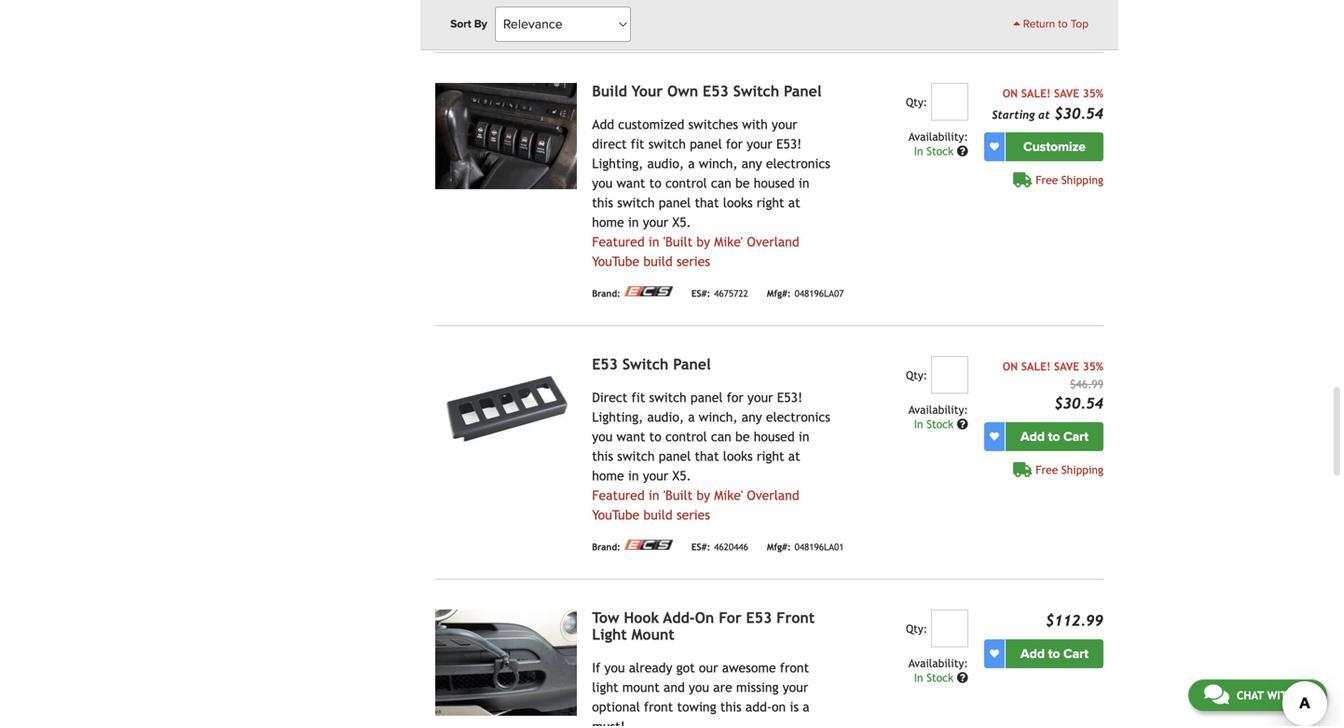 Task type: locate. For each thing, give the bounding box(es) containing it.
a down e53 switch panel 'link'
[[688, 410, 695, 425]]

1 $30.54 from the top
[[1055, 105, 1104, 122]]

overland up mfg#: 048196la07
[[747, 235, 800, 250]]

0 vertical spatial lighting,
[[592, 156, 644, 171]]

build your own e53 switch panel
[[592, 83, 822, 100]]

2 in stock from the top
[[915, 418, 958, 431]]

front
[[780, 661, 810, 676], [644, 700, 674, 715]]

1 vertical spatial for
[[727, 390, 744, 405]]

3 ecs - corporate logo image from the top
[[625, 540, 673, 550]]

cart down $112.99
[[1064, 646, 1089, 662]]

at inside the direct fit switch panel for your e53! lighting, audio, a winch, any electronics you want to control can be housed in this switch panel that looks right at home in your x5. featured in 'built by mike' overland youtube build series
[[789, 449, 801, 464]]

looks inside the 'add customized switches with your direct fit switch panel for your e53! lighting, audio, a winch, any electronics you want to control can be housed in this switch panel that looks right at home in your x5. featured in 'built by mike' overland youtube build series'
[[723, 196, 753, 211]]

question circle image
[[958, 145, 969, 156], [958, 418, 969, 430]]

mfg#:
[[767, 288, 791, 299], [767, 542, 791, 553]]

2 stock from the top
[[927, 418, 954, 431]]

0 vertical spatial build
[[644, 254, 673, 269]]

1 featured from the top
[[592, 235, 645, 250]]

2 shipping from the top
[[1062, 464, 1104, 477]]

35% up $46.99
[[1083, 360, 1104, 373]]

housed inside the 'add customized switches with your direct fit switch panel for your e53! lighting, audio, a winch, any electronics you want to control can be housed in this switch panel that looks right at home in your x5. featured in 'built by mike' overland youtube build series'
[[754, 176, 795, 191]]

brand:
[[592, 15, 621, 26], [592, 288, 621, 299], [592, 542, 621, 553]]

optional
[[592, 700, 640, 715]]

'built up es#: 4620446
[[664, 488, 693, 503]]

2 save from the top
[[1055, 360, 1080, 373]]

by up es#: 4620446
[[697, 488, 711, 503]]

add to cart button down on sale!                         save 35% $46.99 $30.54
[[1006, 423, 1104, 452]]

x5. inside the direct fit switch panel for your e53! lighting, audio, a winch, any electronics you want to control can be housed in this switch panel that looks right at home in your x5. featured in 'built by mike' overland youtube build series
[[673, 469, 692, 484]]

can inside the 'add customized switches with your direct fit switch panel for your e53! lighting, audio, a winch, any electronics you want to control can be housed in this switch panel that looks right at home in your x5. featured in 'built by mike' overland youtube build series'
[[711, 176, 732, 191]]

2 be from the top
[[736, 430, 750, 445]]

fit
[[631, 137, 645, 152], [632, 390, 646, 405]]

2 vertical spatial at
[[789, 449, 801, 464]]

1 add to cart from the top
[[1021, 429, 1089, 445]]

by up es#: 4675722
[[697, 235, 711, 250]]

1 es#: from the top
[[692, 288, 711, 299]]

on
[[772, 700, 786, 715]]

2 vertical spatial qty:
[[906, 623, 928, 636]]

35% for $30.54
[[1083, 360, 1104, 373]]

1 vertical spatial 'built
[[664, 488, 693, 503]]

2 mike' from the top
[[715, 488, 743, 503]]

at inside on sale!                         save 35% starting at $30.54
[[1039, 108, 1050, 121]]

2 vertical spatial this
[[721, 700, 742, 715]]

1 right from the top
[[757, 196, 785, 211]]

save up $46.99
[[1055, 360, 1080, 373]]

1 vertical spatial x5.
[[673, 469, 692, 484]]

add to wish list image
[[990, 142, 1000, 152], [990, 432, 1000, 442]]

fit inside the direct fit switch panel for your e53! lighting, audio, a winch, any electronics you want to control can be housed in this switch panel that looks right at home in your x5. featured in 'built by mike' overland youtube build series
[[632, 390, 646, 405]]

front up is
[[780, 661, 810, 676]]

with left us on the bottom of page
[[1268, 689, 1295, 702]]

0 vertical spatial that
[[695, 196, 720, 211]]

mike' up 4675722
[[715, 235, 743, 250]]

looks down switches
[[723, 196, 753, 211]]

1 that from the top
[[695, 196, 720, 211]]

save inside on sale!                         save 35% starting at $30.54
[[1055, 87, 1080, 100]]

chat with us link
[[1189, 680, 1328, 712]]

want inside the direct fit switch panel for your e53! lighting, audio, a winch, any electronics you want to control can be housed in this switch panel that looks right at home in your x5. featured in 'built by mike' overland youtube build series
[[617, 430, 646, 445]]

add to cart button down $112.99
[[1006, 640, 1104, 669]]

2 vertical spatial e53
[[746, 610, 772, 627]]

2 mfg#: from the top
[[767, 542, 791, 553]]

switch
[[734, 83, 780, 100], [623, 356, 669, 373]]

availability:
[[909, 130, 969, 143], [909, 403, 969, 416], [909, 657, 969, 670]]

3 in stock from the top
[[915, 671, 958, 684]]

in stock
[[915, 144, 958, 157], [915, 418, 958, 431], [915, 671, 958, 684]]

2 free shipping from the top
[[1036, 464, 1104, 477]]

2 add to wish list image from the top
[[990, 432, 1000, 442]]

2 lighting, from the top
[[592, 410, 644, 425]]

2 sale! from the top
[[1022, 360, 1051, 373]]

1 sale! from the top
[[1022, 87, 1051, 100]]

add down on sale!                         save 35% $46.99 $30.54
[[1021, 429, 1045, 445]]

with inside the 'add customized switches with your direct fit switch panel for your e53! lighting, audio, a winch, any electronics you want to control can be housed in this switch panel that looks right at home in your x5. featured in 'built by mike' overland youtube build series'
[[743, 117, 768, 132]]

1 vertical spatial cart
[[1064, 646, 1089, 662]]

2 home from the top
[[592, 469, 624, 484]]

2 vertical spatial a
[[803, 700, 810, 715]]

1 be from the top
[[736, 176, 750, 191]]

ecs - corporate logo image left es#: 4620446
[[625, 540, 673, 550]]

on inside on sale!                         save 35% $46.99 $30.54
[[1003, 360, 1018, 373]]

mike'
[[715, 235, 743, 250], [715, 488, 743, 503]]

2 ecs - corporate logo image from the top
[[625, 287, 673, 297]]

2 35% from the top
[[1083, 360, 1104, 373]]

2 housed from the top
[[754, 430, 795, 445]]

1 home from the top
[[592, 215, 624, 230]]

save for $30.54
[[1055, 360, 1080, 373]]

1 qty: from the top
[[906, 96, 928, 109]]

2 vertical spatial in
[[915, 671, 924, 684]]

048196la01
[[795, 542, 844, 553]]

front
[[777, 610, 815, 627]]

at up mfg#: 048196la07
[[789, 196, 801, 211]]

save up customize
[[1055, 87, 1080, 100]]

a
[[688, 156, 695, 171], [688, 410, 695, 425], [803, 700, 810, 715]]

youtube inside the 'add customized switches with your direct fit switch panel for your e53! lighting, audio, a winch, any electronics you want to control can be housed in this switch panel that looks right at home in your x5. featured in 'built by mike' overland youtube build series'
[[592, 254, 640, 269]]

1 vertical spatial at
[[789, 196, 801, 211]]

direct fit switch panel for your e53! lighting, audio, a winch, any electronics you want to control can be housed in this switch panel that looks right at home in your x5. featured in 'built by mike' overland youtube build series
[[592, 390, 831, 523]]

3 availability: from the top
[[909, 657, 969, 670]]

2 right from the top
[[757, 449, 785, 464]]

1 any from the top
[[742, 156, 763, 171]]

save inside on sale!                         save 35% $46.99 $30.54
[[1055, 360, 1080, 373]]

x5.
[[673, 215, 692, 230], [673, 469, 692, 484]]

that up es#: 4620446
[[695, 449, 720, 464]]

control inside the direct fit switch panel for your e53! lighting, audio, a winch, any electronics you want to control can be housed in this switch panel that looks right at home in your x5. featured in 'built by mike' overland youtube build series
[[666, 430, 708, 445]]

in stock for at
[[915, 144, 958, 157]]

availability: for $30.54
[[909, 403, 969, 416]]

winch,
[[699, 156, 738, 171], [699, 410, 738, 425]]

sale! inside on sale!                         save 35% starting at $30.54
[[1022, 87, 1051, 100]]

0 vertical spatial this
[[592, 196, 614, 211]]

build
[[644, 254, 673, 269], [644, 508, 673, 523]]

want
[[617, 176, 646, 191], [617, 430, 646, 445]]

1 mfg#: from the top
[[767, 288, 791, 299]]

35% inside on sale!                         save 35% $46.99 $30.54
[[1083, 360, 1104, 373]]

want inside the 'add customized switches with your direct fit switch panel for your e53! lighting, audio, a winch, any electronics you want to control can be housed in this switch panel that looks right at home in your x5. featured in 'built by mike' overland youtube build series'
[[617, 176, 646, 191]]

'built up es#: 4675722
[[664, 235, 693, 250]]

'built
[[664, 235, 693, 250], [664, 488, 693, 503]]

35%
[[1083, 87, 1104, 100], [1083, 360, 1104, 373]]

2 winch, from the top
[[699, 410, 738, 425]]

1 vertical spatial stock
[[927, 418, 954, 431]]

tow
[[592, 610, 620, 627]]

0 horizontal spatial with
[[743, 117, 768, 132]]

2 add to cart from the top
[[1021, 646, 1089, 662]]

1 question circle image from the top
[[958, 145, 969, 156]]

1 housed from the top
[[754, 176, 795, 191]]

0 vertical spatial can
[[711, 176, 732, 191]]

1 vertical spatial qty:
[[906, 369, 928, 382]]

1 vertical spatial $30.54
[[1055, 395, 1104, 412]]

for
[[726, 137, 743, 152], [727, 390, 744, 405]]

048196la07
[[795, 288, 844, 299]]

x5. inside the 'add customized switches with your direct fit switch panel for your e53! lighting, audio, a winch, any electronics you want to control can be housed in this switch panel that looks right at home in your x5. featured in 'built by mike' overland youtube build series'
[[673, 215, 692, 230]]

0 vertical spatial add to cart button
[[1006, 423, 1104, 452]]

2 audio, from the top
[[648, 410, 684, 425]]

1 vertical spatial by
[[697, 488, 711, 503]]

2 vertical spatial add
[[1021, 646, 1045, 662]]

add to cart down on sale!                         save 35% $46.99 $30.54
[[1021, 429, 1089, 445]]

0 vertical spatial e53
[[703, 83, 729, 100]]

1 on from the top
[[1003, 87, 1018, 100]]

can
[[711, 176, 732, 191], [711, 430, 732, 445]]

audio,
[[648, 156, 684, 171], [648, 410, 684, 425]]

0 vertical spatial for
[[726, 137, 743, 152]]

1 35% from the top
[[1083, 87, 1104, 100]]

ecs - corporate logo image for your
[[625, 287, 673, 297]]

1 audio, from the top
[[648, 156, 684, 171]]

control down switches
[[666, 176, 708, 191]]

2 looks from the top
[[723, 449, 753, 464]]

be inside the direct fit switch panel for your e53! lighting, audio, a winch, any electronics you want to control can be housed in this switch panel that looks right at home in your x5. featured in 'built by mike' overland youtube build series
[[736, 430, 750, 445]]

that
[[695, 196, 720, 211], [695, 449, 720, 464]]

1 vertical spatial mike'
[[715, 488, 743, 503]]

1 vertical spatial winch,
[[699, 410, 738, 425]]

1 vertical spatial looks
[[723, 449, 753, 464]]

4675722
[[714, 288, 749, 299]]

mfg#: left 048196la01
[[767, 542, 791, 553]]

0 vertical spatial free shipping
[[1036, 174, 1104, 187]]

0 vertical spatial 'built
[[664, 235, 693, 250]]

2 availability: from the top
[[909, 403, 969, 416]]

audio, down customized
[[648, 156, 684, 171]]

0 vertical spatial question circle image
[[958, 145, 969, 156]]

1 horizontal spatial e53
[[703, 83, 729, 100]]

2 $30.54 from the top
[[1055, 395, 1104, 412]]

1 vertical spatial ecs - corporate logo image
[[625, 287, 673, 297]]

own
[[668, 83, 699, 100]]

cart for 1st add to cart button from the bottom of the page
[[1064, 646, 1089, 662]]

free shipping down on sale!                         save 35% $46.99 $30.54
[[1036, 464, 1104, 477]]

on inside on sale!                         save 35% starting at $30.54
[[1003, 87, 1018, 100]]

looks up 4620446
[[723, 449, 753, 464]]

featured inside the 'add customized switches with your direct fit switch panel for your e53! lighting, audio, a winch, any electronics you want to control can be housed in this switch panel that looks right at home in your x5. featured in 'built by mike' overland youtube build series'
[[592, 235, 645, 250]]

2 horizontal spatial e53
[[746, 610, 772, 627]]

a inside the direct fit switch panel for your e53! lighting, audio, a winch, any electronics you want to control can be housed in this switch panel that looks right at home in your x5. featured in 'built by mike' overland youtube build series
[[688, 410, 695, 425]]

switches
[[689, 117, 739, 132]]

$30.54 inside on sale!                         save 35% $46.99 $30.54
[[1055, 395, 1104, 412]]

mfg#: for e53 switch panel
[[767, 542, 791, 553]]

qty:
[[906, 96, 928, 109], [906, 369, 928, 382], [906, 623, 928, 636]]

series up es#: 4620446
[[677, 508, 711, 523]]

at right starting
[[1039, 108, 1050, 121]]

2 by from the top
[[697, 488, 711, 503]]

1 vertical spatial brand:
[[592, 288, 621, 299]]

e53 right own
[[703, 83, 729, 100]]

1 vertical spatial series
[[677, 508, 711, 523]]

0 vertical spatial in stock
[[915, 144, 958, 157]]

and
[[664, 681, 685, 695]]

ecs - corporate logo image
[[625, 13, 673, 24], [625, 287, 673, 297], [625, 540, 673, 550]]

brand: up the tow
[[592, 542, 621, 553]]

sale! inside on sale!                         save 35% $46.99 $30.54
[[1022, 360, 1051, 373]]

e53 switch panel
[[592, 356, 711, 373]]

if you already got our awesome front light mount and you are missing your optional front towing this add-on is a must!
[[592, 661, 810, 726]]

be
[[736, 176, 750, 191], [736, 430, 750, 445]]

electronics
[[766, 156, 831, 171], [766, 410, 831, 425]]

2 brand: from the top
[[592, 288, 621, 299]]

free shipping for at
[[1036, 174, 1104, 187]]

0 vertical spatial panel
[[784, 83, 822, 100]]

e53! inside the 'add customized switches with your direct fit switch panel for your e53! lighting, audio, a winch, any electronics you want to control can be housed in this switch panel that looks right at home in your x5. featured in 'built by mike' overland youtube build series'
[[777, 137, 802, 152]]

2 any from the top
[[742, 410, 763, 425]]

0 vertical spatial save
[[1055, 87, 1080, 100]]

1 youtube from the top
[[592, 254, 640, 269]]

cart down $46.99
[[1064, 429, 1089, 445]]

0 vertical spatial e53!
[[777, 137, 802, 152]]

1 horizontal spatial front
[[780, 661, 810, 676]]

2 free from the top
[[1036, 464, 1059, 477]]

can inside the direct fit switch panel for your e53! lighting, audio, a winch, any electronics you want to control can be housed in this switch panel that looks right at home in your x5. featured in 'built by mike' overland youtube build series
[[711, 430, 732, 445]]

0 vertical spatial right
[[757, 196, 785, 211]]

on for at
[[1003, 87, 1018, 100]]

1 winch, from the top
[[699, 156, 738, 171]]

e53 right the for
[[746, 610, 772, 627]]

fit down customized
[[631, 137, 645, 152]]

panel
[[690, 137, 722, 152], [659, 196, 691, 211], [691, 390, 723, 405], [659, 449, 691, 464]]

add to wish list image for $30.54
[[990, 432, 1000, 442]]

0 vertical spatial youtube
[[592, 254, 640, 269]]

on sale!                         save 35% $46.99 $30.54
[[1003, 360, 1104, 412]]

1 vertical spatial a
[[688, 410, 695, 425]]

1 add to wish list image from the top
[[990, 142, 1000, 152]]

ecs - corporate logo image up the your
[[625, 13, 673, 24]]

add inside the 'add customized switches with your direct fit switch panel for your e53! lighting, audio, a winch, any electronics you want to control can be housed in this switch panel that looks right at home in your x5. featured in 'built by mike' overland youtube build series'
[[592, 117, 615, 132]]

0 vertical spatial audio,
[[648, 156, 684, 171]]

2 vertical spatial in stock
[[915, 671, 958, 684]]

us
[[1299, 689, 1312, 702]]

right
[[757, 196, 785, 211], [757, 449, 785, 464]]

1 vertical spatial with
[[1268, 689, 1295, 702]]

mount
[[632, 626, 675, 644]]

fit right direct
[[632, 390, 646, 405]]

1 vertical spatial right
[[757, 449, 785, 464]]

'built inside the direct fit switch panel for your e53! lighting, audio, a winch, any electronics you want to control can be housed in this switch panel that looks right at home in your x5. featured in 'built by mike' overland youtube build series
[[664, 488, 693, 503]]

1 in stock from the top
[[915, 144, 958, 157]]

1 vertical spatial home
[[592, 469, 624, 484]]

overland
[[747, 235, 800, 250], [747, 488, 800, 503]]

1 vertical spatial free
[[1036, 464, 1059, 477]]

stock for at
[[927, 144, 954, 157]]

mike' inside the 'add customized switches with your direct fit switch panel for your e53! lighting, audio, a winch, any electronics you want to control can be housed in this switch panel that looks right at home in your x5. featured in 'built by mike' overland youtube build series'
[[715, 235, 743, 250]]

35% inside on sale!                         save 35% starting at $30.54
[[1083, 87, 1104, 100]]

a down switches
[[688, 156, 695, 171]]

1 stock from the top
[[927, 144, 954, 157]]

0 vertical spatial on
[[1003, 87, 1018, 100]]

es#: for own
[[692, 288, 711, 299]]

1 want from the top
[[617, 176, 646, 191]]

1 vertical spatial can
[[711, 430, 732, 445]]

None number field
[[931, 83, 969, 121], [931, 356, 969, 394], [931, 610, 969, 647], [931, 83, 969, 121], [931, 356, 969, 394], [931, 610, 969, 647]]

home
[[592, 215, 624, 230], [592, 469, 624, 484]]

2 qty: from the top
[[906, 369, 928, 382]]

0 vertical spatial 35%
[[1083, 87, 1104, 100]]

2 build from the top
[[644, 508, 673, 523]]

es#: left 4620446
[[692, 542, 711, 553]]

fit inside the 'add customized switches with your direct fit switch panel for your e53! lighting, audio, a winch, any electronics you want to control can be housed in this switch panel that looks right at home in your x5. featured in 'built by mike' overland youtube build series'
[[631, 137, 645, 152]]

1 vertical spatial switch
[[623, 356, 669, 373]]

$30.54 inside on sale!                         save 35% starting at $30.54
[[1055, 105, 1104, 122]]

shipping down $46.99
[[1062, 464, 1104, 477]]

0 vertical spatial featured
[[592, 235, 645, 250]]

must!
[[592, 720, 626, 726]]

in
[[915, 144, 924, 157], [915, 418, 924, 431], [915, 671, 924, 684]]

2 vertical spatial availability:
[[909, 657, 969, 670]]

35% for at
[[1083, 87, 1104, 100]]

ecs - corporate logo image left es#: 4675722
[[625, 287, 673, 297]]

1 vertical spatial in
[[915, 418, 924, 431]]

brand: up e53 switch panel
[[592, 288, 621, 299]]

1 looks from the top
[[723, 196, 753, 211]]

our
[[699, 661, 719, 676]]

1 can from the top
[[711, 176, 732, 191]]

1 mike' from the top
[[715, 235, 743, 250]]

2 that from the top
[[695, 449, 720, 464]]

front down and
[[644, 700, 674, 715]]

e53 up direct
[[592, 356, 618, 373]]

1 vertical spatial shipping
[[1062, 464, 1104, 477]]

switch
[[649, 137, 686, 152], [618, 196, 655, 211], [650, 390, 687, 405], [618, 449, 655, 464]]

direct
[[592, 390, 628, 405]]

looks
[[723, 196, 753, 211], [723, 449, 753, 464]]

1 'built from the top
[[664, 235, 693, 250]]

1 vertical spatial panel
[[673, 356, 711, 373]]

if
[[592, 661, 601, 676]]

1 build from the top
[[644, 254, 673, 269]]

featured inside the direct fit switch panel for your e53! lighting, audio, a winch, any electronics you want to control can be housed in this switch panel that looks right at home in your x5. featured in 'built by mike' overland youtube build series
[[592, 488, 645, 503]]

0 vertical spatial overland
[[747, 235, 800, 250]]

question circle image for at
[[958, 145, 969, 156]]

add to cart down $112.99
[[1021, 646, 1089, 662]]

35% up customize
[[1083, 87, 1104, 100]]

1 electronics from the top
[[766, 156, 831, 171]]

1 in from the top
[[915, 144, 924, 157]]

2 control from the top
[[666, 430, 708, 445]]

1 vertical spatial 35%
[[1083, 360, 1104, 373]]

shipping down customize
[[1062, 174, 1104, 187]]

free for $30.54
[[1036, 464, 1059, 477]]

towing
[[677, 700, 717, 715]]

panel
[[784, 83, 822, 100], [673, 356, 711, 373]]

2 on from the top
[[1003, 360, 1018, 373]]

1 x5. from the top
[[673, 215, 692, 230]]

to down customized
[[650, 176, 662, 191]]

2 overland from the top
[[747, 488, 800, 503]]

1 series from the top
[[677, 254, 711, 269]]

2 can from the top
[[711, 430, 732, 445]]

3 brand: from the top
[[592, 542, 621, 553]]

is
[[790, 700, 799, 715]]

0 vertical spatial looks
[[723, 196, 753, 211]]

to
[[1059, 17, 1068, 31], [650, 176, 662, 191], [1049, 429, 1061, 445], [650, 430, 662, 445], [1049, 646, 1061, 662]]

control down e53 switch panel 'link'
[[666, 430, 708, 445]]

add to cart
[[1021, 429, 1089, 445], [1021, 646, 1089, 662]]

at up "mfg#: 048196la01"
[[789, 449, 801, 464]]

$112.99
[[1046, 612, 1104, 630]]

2 in from the top
[[915, 418, 924, 431]]

1 by from the top
[[697, 235, 711, 250]]

that down switches
[[695, 196, 720, 211]]

1 control from the top
[[666, 176, 708, 191]]

1 overland from the top
[[747, 235, 800, 250]]

audio, down e53 switch panel
[[648, 410, 684, 425]]

for inside the 'add customized switches with your direct fit switch panel for your e53! lighting, audio, a winch, any electronics you want to control can be housed in this switch panel that looks right at home in your x5. featured in 'built by mike' overland youtube build series'
[[726, 137, 743, 152]]

to down e53 switch panel
[[650, 430, 662, 445]]

1 vertical spatial free shipping
[[1036, 464, 1104, 477]]

1 vertical spatial housed
[[754, 430, 795, 445]]

1 vertical spatial in stock
[[915, 418, 958, 431]]

sort by
[[451, 17, 488, 31]]

2 cart from the top
[[1064, 646, 1089, 662]]

any
[[742, 156, 763, 171], [742, 410, 763, 425]]

2 'built from the top
[[664, 488, 693, 503]]

$30.54
[[1055, 105, 1104, 122], [1055, 395, 1104, 412]]

0 vertical spatial control
[[666, 176, 708, 191]]

availability: for at
[[909, 130, 969, 143]]

in stock for $30.54
[[915, 418, 958, 431]]

0 vertical spatial series
[[677, 254, 711, 269]]

cart for 2nd add to cart button from the bottom of the page
[[1064, 429, 1089, 445]]

1 availability: from the top
[[909, 130, 969, 143]]

add for 2nd add to cart button from the bottom of the page
[[1021, 429, 1045, 445]]

sort
[[451, 17, 472, 31]]

save for at
[[1055, 87, 1080, 100]]

0 vertical spatial free
[[1036, 174, 1059, 187]]

add-
[[664, 610, 695, 627]]

0 vertical spatial availability:
[[909, 130, 969, 143]]

1 vertical spatial mfg#:
[[767, 542, 791, 553]]

brand: up build
[[592, 15, 621, 26]]

question circle image
[[958, 672, 969, 683]]

overland up "mfg#: 048196la01"
[[747, 488, 800, 503]]

1 shipping from the top
[[1062, 174, 1104, 187]]

3 stock from the top
[[927, 671, 954, 684]]

shipping for $30.54
[[1062, 464, 1104, 477]]

2 es#: from the top
[[692, 542, 711, 553]]

es#4675722 - 048196la07 - build your own e53 switch panel - add customized switches with your direct fit switch panel for your e53! lighting, audio, a winch, any electronics you want to control can be housed in this switch panel that looks right at home in your x5. - ecs - bmw image
[[436, 83, 577, 190]]

0 vertical spatial housed
[[754, 176, 795, 191]]

free down customize link
[[1036, 174, 1059, 187]]

1 vertical spatial control
[[666, 430, 708, 445]]

1 vertical spatial es#:
[[692, 542, 711, 553]]

switch up switches
[[734, 83, 780, 100]]

1 horizontal spatial panel
[[784, 83, 822, 100]]

1 horizontal spatial switch
[[734, 83, 780, 100]]

build inside the 'add customized switches with your direct fit switch panel for your e53! lighting, audio, a winch, any electronics you want to control can be housed in this switch panel that looks right at home in your x5. featured in 'built by mike' overland youtube build series'
[[644, 254, 673, 269]]

2 vertical spatial stock
[[927, 671, 954, 684]]

2 series from the top
[[677, 508, 711, 523]]

0 vertical spatial mfg#:
[[767, 288, 791, 299]]

mike' up 4620446
[[715, 488, 743, 503]]

$30.54 up customize link
[[1055, 105, 1104, 122]]

a right is
[[803, 700, 810, 715]]

0 vertical spatial by
[[697, 235, 711, 250]]

mfg#: left '048196la07'
[[767, 288, 791, 299]]

2 x5. from the top
[[673, 469, 692, 484]]

winch, down e53 switch panel
[[699, 410, 738, 425]]

qty: for $30.54
[[906, 369, 928, 382]]

0 vertical spatial stock
[[927, 144, 954, 157]]

0 vertical spatial any
[[742, 156, 763, 171]]

add to wish list image for at
[[990, 142, 1000, 152]]

light
[[592, 626, 627, 644]]

0 vertical spatial winch,
[[699, 156, 738, 171]]

1 vertical spatial on
[[1003, 360, 1018, 373]]

question circle image for $30.54
[[958, 418, 969, 430]]

0 vertical spatial fit
[[631, 137, 645, 152]]

stock
[[927, 144, 954, 157], [927, 418, 954, 431], [927, 671, 954, 684]]

1 vertical spatial overland
[[747, 488, 800, 503]]

0 vertical spatial want
[[617, 176, 646, 191]]

1 cart from the top
[[1064, 429, 1089, 445]]

this inside the direct fit switch panel for your e53! lighting, audio, a winch, any electronics you want to control can be housed in this switch panel that looks right at home in your x5. featured in 'built by mike' overland youtube build series
[[592, 449, 614, 464]]

e53
[[703, 83, 729, 100], [592, 356, 618, 373], [746, 610, 772, 627]]

your inside if you already got our awesome front light mount and you are missing your optional front towing this add-on is a must!
[[783, 681, 809, 695]]

3 in from the top
[[915, 671, 924, 684]]

housed
[[754, 176, 795, 191], [754, 430, 795, 445]]

for
[[719, 610, 742, 627]]

audio, inside the direct fit switch panel for your e53! lighting, audio, a winch, any electronics you want to control can be housed in this switch panel that looks right at home in your x5. featured in 'built by mike' overland youtube build series
[[648, 410, 684, 425]]

brand: for build
[[592, 288, 621, 299]]

sale!
[[1022, 87, 1051, 100], [1022, 360, 1051, 373]]

shipping for at
[[1062, 174, 1104, 187]]

es#: left 4675722
[[692, 288, 711, 299]]

free down on sale!                         save 35% $46.99 $30.54
[[1036, 464, 1059, 477]]

2 featured from the top
[[592, 488, 645, 503]]

add up direct
[[592, 117, 615, 132]]

customize
[[1024, 139, 1086, 155]]

be inside the 'add customized switches with your direct fit switch panel for your e53! lighting, audio, a winch, any electronics you want to control can be housed in this switch panel that looks right at home in your x5. featured in 'built by mike' overland youtube build series'
[[736, 176, 750, 191]]

free shipping down customize link
[[1036, 174, 1104, 187]]

2 want from the top
[[617, 430, 646, 445]]

2 question circle image from the top
[[958, 418, 969, 430]]

1 save from the top
[[1055, 87, 1080, 100]]

1 vertical spatial build
[[644, 508, 673, 523]]

$30.54 down $46.99
[[1055, 395, 1104, 412]]

1 free from the top
[[1036, 174, 1059, 187]]

series up es#: 4675722
[[677, 254, 711, 269]]

0 vertical spatial brand:
[[592, 15, 621, 26]]

in
[[799, 176, 810, 191], [628, 215, 639, 230], [649, 235, 660, 250], [799, 430, 810, 445], [628, 469, 639, 484], [649, 488, 660, 503]]

2 vertical spatial ecs - corporate logo image
[[625, 540, 673, 550]]

1 vertical spatial e53
[[592, 356, 618, 373]]

with
[[743, 117, 768, 132], [1268, 689, 1295, 702]]

with right switches
[[743, 117, 768, 132]]

series
[[677, 254, 711, 269], [677, 508, 711, 523]]

in for at
[[915, 144, 924, 157]]

1 vertical spatial that
[[695, 449, 720, 464]]

0 vertical spatial mike'
[[715, 235, 743, 250]]

2 electronics from the top
[[766, 410, 831, 425]]

control
[[666, 176, 708, 191], [666, 430, 708, 445]]

1 vertical spatial want
[[617, 430, 646, 445]]

add right add to wish list icon
[[1021, 646, 1045, 662]]

any inside the direct fit switch panel for your e53! lighting, audio, a winch, any electronics you want to control can be housed in this switch panel that looks right at home in your x5. featured in 'built by mike' overland youtube build series
[[742, 410, 763, 425]]

you
[[592, 176, 613, 191], [592, 430, 613, 445], [605, 661, 625, 676], [689, 681, 710, 695]]

your
[[772, 117, 798, 132], [747, 137, 773, 152], [643, 215, 669, 230], [748, 390, 774, 405], [643, 469, 669, 484], [783, 681, 809, 695]]

2 youtube from the top
[[592, 508, 640, 523]]

0 vertical spatial ecs - corporate logo image
[[625, 13, 673, 24]]

1 free shipping from the top
[[1036, 174, 1104, 187]]

1 lighting, from the top
[[592, 156, 644, 171]]

switch up direct
[[623, 356, 669, 373]]

qty: for at
[[906, 96, 928, 109]]

1 vertical spatial this
[[592, 449, 614, 464]]

add
[[592, 117, 615, 132], [1021, 429, 1045, 445], [1021, 646, 1045, 662]]

winch, down switches
[[699, 156, 738, 171]]

0 vertical spatial qty:
[[906, 96, 928, 109]]



Task type: vqa. For each thing, say whether or not it's contained in the screenshot.
second CONTROL from the bottom
yes



Task type: describe. For each thing, give the bounding box(es) containing it.
customized
[[619, 117, 685, 132]]

any inside the 'add customized switches with your direct fit switch panel for your e53! lighting, audio, a winch, any electronics you want to control can be housed in this switch panel that looks right at home in your x5. featured in 'built by mike' overland youtube build series'
[[742, 156, 763, 171]]

home inside the 'add customized switches with your direct fit switch panel for your e53! lighting, audio, a winch, any electronics you want to control can be housed in this switch panel that looks right at home in your x5. featured in 'built by mike' overland youtube build series'
[[592, 215, 624, 230]]

mike' inside the direct fit switch panel for your e53! lighting, audio, a winch, any electronics you want to control can be housed in this switch panel that looks right at home in your x5. featured in 'built by mike' overland youtube build series
[[715, 488, 743, 503]]

0 horizontal spatial panel
[[673, 356, 711, 373]]

return
[[1024, 17, 1056, 31]]

es#4620446 - 048196la01 - e53 switch panel - direct fit switch panel for your e53! lighting, audio, a winch, any electronics you want to control can be housed in this switch panel that looks right at home in your x5. - ecs - bmw image
[[436, 356, 577, 463]]

to inside the direct fit switch panel for your e53! lighting, audio, a winch, any electronics you want to control can be housed in this switch panel that looks right at home in your x5. featured in 'built by mike' overland youtube build series
[[650, 430, 662, 445]]

chat
[[1237, 689, 1265, 702]]

got
[[677, 661, 695, 676]]

winch, inside the direct fit switch panel for your e53! lighting, audio, a winch, any electronics you want to control can be housed in this switch panel that looks right at home in your x5. featured in 'built by mike' overland youtube build series
[[699, 410, 738, 425]]

looks inside the direct fit switch panel for your e53! lighting, audio, a winch, any electronics you want to control can be housed in this switch panel that looks right at home in your x5. featured in 'built by mike' overland youtube build series
[[723, 449, 753, 464]]

a inside if you already got our awesome front light mount and you are missing your optional front towing this add-on is a must!
[[803, 700, 810, 715]]

light
[[592, 681, 619, 695]]

in for $30.54
[[915, 418, 924, 431]]

1 add to cart button from the top
[[1006, 423, 1104, 452]]

tow hook add-on for e53 front light mount
[[592, 610, 815, 644]]

sale! for $30.54
[[1022, 360, 1051, 373]]

return to top
[[1021, 17, 1089, 31]]

you inside the direct fit switch panel for your e53! lighting, audio, a winch, any electronics you want to control can be housed in this switch panel that looks right at home in your x5. featured in 'built by mike' overland youtube build series
[[592, 430, 613, 445]]

right inside the 'add customized switches with your direct fit switch panel for your e53! lighting, audio, a winch, any electronics you want to control can be housed in this switch panel that looks right at home in your x5. featured in 'built by mike' overland youtube build series'
[[757, 196, 785, 211]]

overland inside the direct fit switch panel for your e53! lighting, audio, a winch, any electronics you want to control can be housed in this switch panel that looks right at home in your x5. featured in 'built by mike' overland youtube build series
[[747, 488, 800, 503]]

2 add to cart button from the top
[[1006, 640, 1104, 669]]

tow hook add-on for e53 front light mount link
[[592, 610, 815, 644]]

mfg#: 048196la07
[[767, 288, 844, 299]]

that inside the direct fit switch panel for your e53! lighting, audio, a winch, any electronics you want to control can be housed in this switch panel that looks right at home in your x5. featured in 'built by mike' overland youtube build series
[[695, 449, 720, 464]]

hook
[[624, 610, 659, 627]]

e53 switch panel link
[[592, 356, 711, 373]]

es#: 4675722
[[692, 288, 749, 299]]

customize link
[[1006, 133, 1104, 162]]

add for 1st add to cart button from the bottom of the page
[[1021, 646, 1045, 662]]

are
[[714, 681, 733, 695]]

$46.99
[[1071, 378, 1104, 391]]

build your own e53 switch panel link
[[592, 83, 822, 100]]

right inside the direct fit switch panel for your e53! lighting, audio, a winch, any electronics you want to control can be housed in this switch panel that looks right at home in your x5. featured in 'built by mike' overland youtube build series
[[757, 449, 785, 464]]

return to top link
[[1014, 16, 1089, 33]]

housed inside the direct fit switch panel for your e53! lighting, audio, a winch, any electronics you want to control can be housed in this switch panel that looks right at home in your x5. featured in 'built by mike' overland youtube build series
[[754, 430, 795, 445]]

your
[[632, 83, 663, 100]]

already
[[629, 661, 673, 676]]

es#: for panel
[[692, 542, 711, 553]]

electronics inside the direct fit switch panel for your e53! lighting, audio, a winch, any electronics you want to control can be housed in this switch panel that looks right at home in your x5. featured in 'built by mike' overland youtube build series
[[766, 410, 831, 425]]

this inside if you already got our awesome front light mount and you are missing your optional front towing this add-on is a must!
[[721, 700, 742, 715]]

for inside the direct fit switch panel for your e53! lighting, audio, a winch, any electronics you want to control can be housed in this switch panel that looks right at home in your x5. featured in 'built by mike' overland youtube build series
[[727, 390, 744, 405]]

home inside the direct fit switch panel for your e53! lighting, audio, a winch, any electronics you want to control can be housed in this switch panel that looks right at home in your x5. featured in 'built by mike' overland youtube build series
[[592, 469, 624, 484]]

0 horizontal spatial e53
[[592, 356, 618, 373]]

starting
[[993, 108, 1036, 121]]

by
[[474, 17, 488, 31]]

mfg#: for build your own e53 switch panel
[[767, 288, 791, 299]]

on sale!                         save 35% starting at $30.54
[[993, 87, 1104, 122]]

ecs - corporate logo image for switch
[[625, 540, 673, 550]]

comments image
[[1205, 684, 1230, 706]]

at inside the 'add customized switches with your direct fit switch panel for your e53! lighting, audio, a winch, any electronics you want to control can be housed in this switch panel that looks right at home in your x5. featured in 'built by mike' overland youtube build series'
[[789, 196, 801, 211]]

brand: for e53
[[592, 542, 621, 553]]

youtube inside the direct fit switch panel for your e53! lighting, audio, a winch, any electronics you want to control can be housed in this switch panel that looks right at home in your x5. featured in 'built by mike' overland youtube build series
[[592, 508, 640, 523]]

overland inside the 'add customized switches with your direct fit switch panel for your e53! lighting, audio, a winch, any electronics you want to control can be housed in this switch panel that looks right at home in your x5. featured in 'built by mike' overland youtube build series'
[[747, 235, 800, 250]]

series inside the direct fit switch panel for your e53! lighting, audio, a winch, any electronics you want to control can be housed in this switch panel that looks right at home in your x5. featured in 'built by mike' overland youtube build series
[[677, 508, 711, 523]]

stock for $30.54
[[927, 418, 954, 431]]

1 horizontal spatial with
[[1268, 689, 1295, 702]]

add to cart for 2nd add to cart button from the bottom of the page
[[1021, 429, 1089, 445]]

awesome
[[722, 661, 776, 676]]

on
[[695, 610, 715, 627]]

this inside the 'add customized switches with your direct fit switch panel for your e53! lighting, audio, a winch, any electronics you want to control can be housed in this switch panel that looks right at home in your x5. featured in 'built by mike' overland youtube build series'
[[592, 196, 614, 211]]

add to cart for 1st add to cart button from the bottom of the page
[[1021, 646, 1089, 662]]

free shipping for $30.54
[[1036, 464, 1104, 477]]

that inside the 'add customized switches with your direct fit switch panel for your e53! lighting, audio, a winch, any electronics you want to control can be housed in this switch panel that looks right at home in your x5. featured in 'built by mike' overland youtube build series'
[[695, 196, 720, 211]]

build inside the direct fit switch panel for your e53! lighting, audio, a winch, any electronics you want to control can be housed in this switch panel that looks right at home in your x5. featured in 'built by mike' overland youtube build series
[[644, 508, 673, 523]]

mount
[[623, 681, 660, 695]]

4620446
[[714, 542, 749, 553]]

build
[[592, 83, 628, 100]]

winch, inside the 'add customized switches with your direct fit switch panel for your e53! lighting, audio, a winch, any electronics you want to control can be housed in this switch panel that looks right at home in your x5. featured in 'built by mike' overland youtube build series'
[[699, 156, 738, 171]]

chat with us
[[1237, 689, 1312, 702]]

mfg#: 048196la01
[[767, 542, 844, 553]]

sale! for at
[[1022, 87, 1051, 100]]

caret up image
[[1014, 18, 1021, 29]]

lighting, inside the direct fit switch panel for your e53! lighting, audio, a winch, any electronics you want to control can be housed in this switch panel that looks right at home in your x5. featured in 'built by mike' overland youtube build series
[[592, 410, 644, 425]]

e53 inside "tow hook add-on for e53 front light mount"
[[746, 610, 772, 627]]

0 vertical spatial switch
[[734, 83, 780, 100]]

free for at
[[1036, 174, 1059, 187]]

missing
[[737, 681, 779, 695]]

to down $112.99
[[1049, 646, 1061, 662]]

direct
[[592, 137, 627, 152]]

audio, inside the 'add customized switches with your direct fit switch panel for your e53! lighting, audio, a winch, any electronics you want to control can be housed in this switch panel that looks right at home in your x5. featured in 'built by mike' overland youtube build series'
[[648, 156, 684, 171]]

control inside the 'add customized switches with your direct fit switch panel for your e53! lighting, audio, a winch, any electronics you want to control can be housed in this switch panel that looks right at home in your x5. featured in 'built by mike' overland youtube build series'
[[666, 176, 708, 191]]

to down on sale!                         save 35% $46.99 $30.54
[[1049, 429, 1061, 445]]

3 qty: from the top
[[906, 623, 928, 636]]

by inside the 'add customized switches with your direct fit switch panel for your e53! lighting, audio, a winch, any electronics you want to control can be housed in this switch panel that looks right at home in your x5. featured in 'built by mike' overland youtube build series'
[[697, 235, 711, 250]]

by inside the direct fit switch panel for your e53! lighting, audio, a winch, any electronics you want to control can be housed in this switch panel that looks right at home in your x5. featured in 'built by mike' overland youtube build series
[[697, 488, 711, 503]]

add customized switches with your direct fit switch panel for your e53! lighting, audio, a winch, any electronics you want to control can be housed in this switch panel that looks right at home in your x5. featured in 'built by mike' overland youtube build series
[[592, 117, 831, 269]]

1 ecs - corporate logo image from the top
[[625, 13, 673, 24]]

a inside the 'add customized switches with your direct fit switch panel for your e53! lighting, audio, a winch, any electronics you want to control can be housed in this switch panel that looks right at home in your x5. featured in 'built by mike' overland youtube build series'
[[688, 156, 695, 171]]

to inside the 'add customized switches with your direct fit switch panel for your e53! lighting, audio, a winch, any electronics you want to control can be housed in this switch panel that looks right at home in your x5. featured in 'built by mike' overland youtube build series'
[[650, 176, 662, 191]]

es#4709512 - 022248la05kt - tow hook add-on for e53 front light mount - if you already got our awesome front light mount and you are missing your optional front towing this add-on is a must! - ecs - bmw image
[[436, 610, 577, 716]]

0 vertical spatial front
[[780, 661, 810, 676]]

top
[[1071, 17, 1089, 31]]

e53! inside the direct fit switch panel for your e53! lighting, audio, a winch, any electronics you want to control can be housed in this switch panel that looks right at home in your x5. featured in 'built by mike' overland youtube build series
[[778, 390, 803, 405]]

to left top
[[1059, 17, 1068, 31]]

1 vertical spatial front
[[644, 700, 674, 715]]

'built inside the 'add customized switches with your direct fit switch panel for your e53! lighting, audio, a winch, any electronics you want to control can be housed in this switch panel that looks right at home in your x5. featured in 'built by mike' overland youtube build series'
[[664, 235, 693, 250]]

add-
[[746, 700, 772, 715]]

lighting, inside the 'add customized switches with your direct fit switch panel for your e53! lighting, audio, a winch, any electronics you want to control can be housed in this switch panel that looks right at home in your x5. featured in 'built by mike' overland youtube build series'
[[592, 156, 644, 171]]

on for $30.54
[[1003, 360, 1018, 373]]

add to wish list image
[[990, 650, 1000, 659]]

0 horizontal spatial switch
[[623, 356, 669, 373]]

series inside the 'add customized switches with your direct fit switch panel for your e53! lighting, audio, a winch, any electronics you want to control can be housed in this switch panel that looks right at home in your x5. featured in 'built by mike' overland youtube build series'
[[677, 254, 711, 269]]

you inside the 'add customized switches with your direct fit switch panel for your e53! lighting, audio, a winch, any electronics you want to control can be housed in this switch panel that looks right at home in your x5. featured in 'built by mike' overland youtube build series'
[[592, 176, 613, 191]]

es#: 4620446
[[692, 542, 749, 553]]

electronics inside the 'add customized switches with your direct fit switch panel for your e53! lighting, audio, a winch, any electronics you want to control can be housed in this switch panel that looks right at home in your x5. featured in 'built by mike' overland youtube build series'
[[766, 156, 831, 171]]

1 brand: from the top
[[592, 15, 621, 26]]



